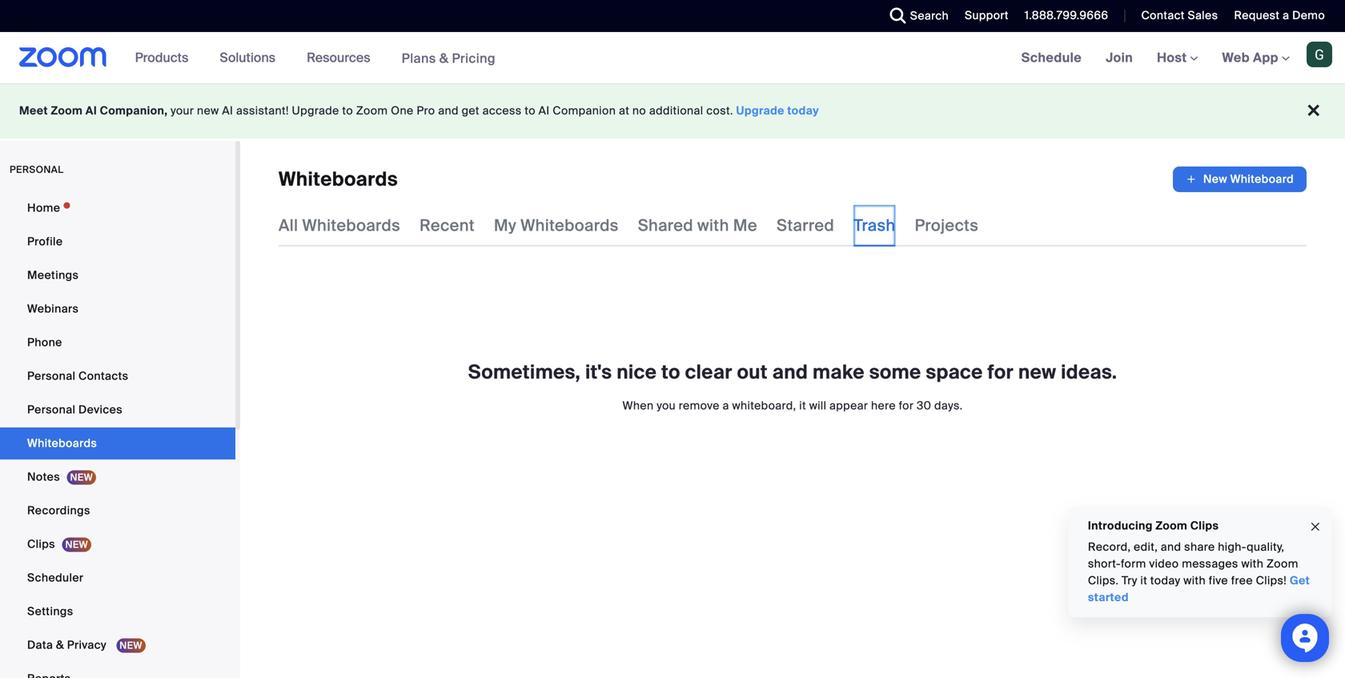 Task type: vqa. For each thing, say whether or not it's contained in the screenshot.
new
yes



Task type: locate. For each thing, give the bounding box(es) containing it.
zoom inside record, edit, and share high-quality, short-form video messages with zoom clips. try it today with five free clips!
[[1267, 557, 1299, 571]]

devices
[[79, 402, 123, 417]]

0 horizontal spatial for
[[899, 398, 914, 413]]

solutions
[[220, 49, 276, 66]]

0 horizontal spatial a
[[723, 398, 729, 413]]

0 horizontal spatial and
[[438, 103, 459, 118]]

& inside the product information navigation
[[439, 50, 449, 67]]

some
[[870, 360, 921, 385]]

additional
[[649, 103, 704, 118]]

0 horizontal spatial clips
[[27, 537, 55, 552]]

ai
[[86, 103, 97, 118], [222, 103, 233, 118], [539, 103, 550, 118]]

scheduler
[[27, 571, 84, 585]]

1 vertical spatial &
[[56, 638, 64, 653]]

banner containing products
[[0, 32, 1345, 84]]

for
[[988, 360, 1014, 385], [899, 398, 914, 413]]

0 vertical spatial clips
[[1191, 519, 1219, 533]]

clips.
[[1088, 573, 1119, 588]]

home
[[27, 201, 60, 215]]

get started link
[[1088, 573, 1310, 605]]

when you remove a whiteboard, it will appear here for 30 days.
[[623, 398, 963, 413]]

with
[[698, 215, 729, 236], [1242, 557, 1264, 571], [1184, 573, 1206, 588]]

settings link
[[0, 596, 235, 628]]

schedule link
[[1010, 32, 1094, 83]]

you
[[657, 398, 676, 413]]

whiteboards
[[279, 167, 398, 192], [302, 215, 400, 236], [521, 215, 619, 236], [27, 436, 97, 451]]

join link
[[1094, 32, 1145, 83]]

& right data at the bottom left of the page
[[56, 638, 64, 653]]

with down messages
[[1184, 573, 1206, 588]]

1 horizontal spatial &
[[439, 50, 449, 67]]

personal down 'personal contacts'
[[27, 402, 76, 417]]

data & privacy link
[[0, 629, 235, 662]]

& right plans
[[439, 50, 449, 67]]

1 horizontal spatial today
[[1151, 573, 1181, 588]]

banner
[[0, 32, 1345, 84]]

app
[[1253, 49, 1279, 66]]

all whiteboards
[[279, 215, 400, 236]]

new right your
[[197, 103, 219, 118]]

2 personal from the top
[[27, 402, 76, 417]]

upgrade
[[292, 103, 339, 118], [736, 103, 785, 118]]

pro
[[417, 103, 435, 118]]

whiteboards down personal devices
[[27, 436, 97, 451]]

record, edit, and share high-quality, short-form video messages with zoom clips. try it today with five free clips!
[[1088, 540, 1299, 588]]

30
[[917, 398, 932, 413]]

2 ai from the left
[[222, 103, 233, 118]]

today down video
[[1151, 573, 1181, 588]]

a right remove
[[723, 398, 729, 413]]

whiteboards inside application
[[279, 167, 398, 192]]

1 vertical spatial and
[[773, 360, 808, 385]]

access
[[483, 103, 522, 118]]

search
[[910, 8, 949, 23]]

appear
[[830, 398, 868, 413]]

1 horizontal spatial it
[[1141, 573, 1148, 588]]

whiteboards inside personal menu menu
[[27, 436, 97, 451]]

to up you
[[662, 360, 681, 385]]

0 vertical spatial new
[[197, 103, 219, 118]]

0 vertical spatial today
[[788, 103, 819, 118]]

ai left companion
[[539, 103, 550, 118]]

started
[[1088, 590, 1129, 605]]

today up whiteboards application
[[788, 103, 819, 118]]

0 horizontal spatial to
[[342, 103, 353, 118]]

high-
[[1218, 540, 1247, 555]]

plans
[[402, 50, 436, 67]]

2 vertical spatial and
[[1161, 540, 1182, 555]]

new left "ideas."
[[1019, 360, 1057, 385]]

0 vertical spatial &
[[439, 50, 449, 67]]

host button
[[1157, 49, 1199, 66]]

and
[[438, 103, 459, 118], [773, 360, 808, 385], [1161, 540, 1182, 555]]

form
[[1121, 557, 1147, 571]]

webinars
[[27, 302, 79, 316]]

whiteboards right all
[[302, 215, 400, 236]]

it inside record, edit, and share high-quality, short-form video messages with zoom clips. try it today with five free clips!
[[1141, 573, 1148, 588]]

personal down "phone" on the left
[[27, 369, 76, 384]]

&
[[439, 50, 449, 67], [56, 638, 64, 653]]

plans & pricing link
[[402, 50, 496, 67], [402, 50, 496, 67]]

support link
[[953, 0, 1013, 32], [965, 8, 1009, 23]]

1 ai from the left
[[86, 103, 97, 118]]

0 vertical spatial it
[[799, 398, 806, 413]]

1.888.799.9666 button
[[1013, 0, 1113, 32], [1025, 8, 1109, 23]]

tabs of all whiteboard page tab list
[[279, 205, 979, 247]]

remove
[[679, 398, 720, 413]]

will
[[809, 398, 827, 413]]

today inside meet zoom ai companion, footer
[[788, 103, 819, 118]]

to right access
[[525, 103, 536, 118]]

short-
[[1088, 557, 1121, 571]]

whiteboard
[[1231, 172, 1294, 187]]

a
[[1283, 8, 1290, 23], [723, 398, 729, 413]]

1 horizontal spatial ai
[[222, 103, 233, 118]]

clips!
[[1256, 573, 1287, 588]]

shared with me
[[638, 215, 758, 236]]

& for plans
[[439, 50, 449, 67]]

1 vertical spatial with
[[1242, 557, 1264, 571]]

sales
[[1188, 8, 1218, 23]]

1 vertical spatial clips
[[27, 537, 55, 552]]

get started
[[1088, 573, 1310, 605]]

one
[[391, 103, 414, 118]]

1 horizontal spatial upgrade
[[736, 103, 785, 118]]

0 vertical spatial personal
[[27, 369, 76, 384]]

for left 30
[[899, 398, 914, 413]]

0 horizontal spatial ai
[[86, 103, 97, 118]]

0 horizontal spatial today
[[788, 103, 819, 118]]

new whiteboard
[[1204, 172, 1294, 187]]

zoom up clips!
[[1267, 557, 1299, 571]]

2 vertical spatial with
[[1184, 573, 1206, 588]]

host
[[1157, 49, 1191, 66]]

for right space
[[988, 360, 1014, 385]]

and inside meet zoom ai companion, footer
[[438, 103, 459, 118]]

ai left companion,
[[86, 103, 97, 118]]

1 horizontal spatial a
[[1283, 8, 1290, 23]]

ai left assistant!
[[222, 103, 233, 118]]

clips up scheduler
[[27, 537, 55, 552]]

meet zoom ai companion, your new ai assistant! upgrade to zoom one pro and get access to ai companion at no additional cost. upgrade today
[[19, 103, 819, 118]]

personal devices
[[27, 402, 123, 417]]

upgrade right cost. on the top
[[736, 103, 785, 118]]

1 vertical spatial it
[[1141, 573, 1148, 588]]

free
[[1232, 573, 1253, 588]]

home link
[[0, 192, 235, 224]]

and left get
[[438, 103, 459, 118]]

0 horizontal spatial new
[[197, 103, 219, 118]]

1 personal from the top
[[27, 369, 76, 384]]

product information navigation
[[123, 32, 508, 84]]

0 horizontal spatial upgrade
[[292, 103, 339, 118]]

and up the when you remove a whiteboard, it will appear here for 30 days. at the bottom of page
[[773, 360, 808, 385]]

it's
[[585, 360, 612, 385]]

clips up share
[[1191, 519, 1219, 533]]

and up video
[[1161, 540, 1182, 555]]

to down the resources dropdown button
[[342, 103, 353, 118]]

1 vertical spatial today
[[1151, 573, 1181, 588]]

zoom logo image
[[19, 47, 107, 67]]

schedule
[[1022, 49, 1082, 66]]

1 vertical spatial personal
[[27, 402, 76, 417]]

a left demo
[[1283, 8, 1290, 23]]

recordings link
[[0, 495, 235, 527]]

upgrade down the product information navigation
[[292, 103, 339, 118]]

contact sales
[[1142, 8, 1218, 23]]

1 horizontal spatial with
[[1184, 573, 1206, 588]]

& for data
[[56, 638, 64, 653]]

and inside record, edit, and share high-quality, short-form video messages with zoom clips. try it today with five free clips!
[[1161, 540, 1182, 555]]

whiteboards application
[[279, 167, 1307, 192]]

whiteboards up all whiteboards
[[279, 167, 398, 192]]

zoom right the meet
[[51, 103, 83, 118]]

0 horizontal spatial with
[[698, 215, 729, 236]]

when
[[623, 398, 654, 413]]

2 horizontal spatial ai
[[539, 103, 550, 118]]

data
[[27, 638, 53, 653]]

it
[[799, 398, 806, 413], [1141, 573, 1148, 588]]

1 horizontal spatial new
[[1019, 360, 1057, 385]]

1.888.799.9666
[[1025, 8, 1109, 23]]

2 horizontal spatial and
[[1161, 540, 1182, 555]]

1 vertical spatial a
[[723, 398, 729, 413]]

0 horizontal spatial &
[[56, 638, 64, 653]]

personal devices link
[[0, 394, 235, 426]]

0 vertical spatial for
[[988, 360, 1014, 385]]

it left will
[[799, 398, 806, 413]]

0 vertical spatial and
[[438, 103, 459, 118]]

0 vertical spatial with
[[698, 215, 729, 236]]

meetings
[[27, 268, 79, 283]]

nice
[[617, 360, 657, 385]]

out
[[737, 360, 768, 385]]

my
[[494, 215, 517, 236]]

with up free
[[1242, 557, 1264, 571]]

contact sales link
[[1130, 0, 1222, 32], [1142, 8, 1218, 23]]

share
[[1185, 540, 1215, 555]]

personal for personal contacts
[[27, 369, 76, 384]]

with left me
[[698, 215, 729, 236]]

it right try at right
[[1141, 573, 1148, 588]]

1 vertical spatial for
[[899, 398, 914, 413]]

& inside personal menu menu
[[56, 638, 64, 653]]

2 horizontal spatial with
[[1242, 557, 1264, 571]]



Task type: describe. For each thing, give the bounding box(es) containing it.
privacy
[[67, 638, 107, 653]]

your
[[171, 103, 194, 118]]

1 upgrade from the left
[[292, 103, 339, 118]]

messages
[[1182, 557, 1239, 571]]

no
[[633, 103, 646, 118]]

profile
[[27, 234, 63, 249]]

zoom up edit,
[[1156, 519, 1188, 533]]

try
[[1122, 573, 1138, 588]]

shared
[[638, 215, 694, 236]]

settings
[[27, 604, 73, 619]]

scheduler link
[[0, 562, 235, 594]]

resources button
[[307, 32, 378, 83]]

web app
[[1223, 49, 1279, 66]]

personal contacts link
[[0, 360, 235, 392]]

sometimes,
[[468, 360, 581, 385]]

personal contacts
[[27, 369, 128, 384]]

pricing
[[452, 50, 496, 67]]

at
[[619, 103, 630, 118]]

starred
[[777, 215, 835, 236]]

3 ai from the left
[[539, 103, 550, 118]]

meetings link
[[0, 259, 235, 292]]

meetings navigation
[[1010, 32, 1345, 84]]

request a demo
[[1234, 8, 1325, 23]]

1.888.799.9666 button up 'schedule' at the top right
[[1013, 0, 1113, 32]]

whiteboards link
[[0, 428, 235, 460]]

join
[[1106, 49, 1133, 66]]

1 horizontal spatial to
[[525, 103, 536, 118]]

contacts
[[79, 369, 128, 384]]

1 horizontal spatial clips
[[1191, 519, 1219, 533]]

space
[[926, 360, 983, 385]]

clips inside "link"
[[27, 537, 55, 552]]

1 horizontal spatial and
[[773, 360, 808, 385]]

web
[[1223, 49, 1250, 66]]

days.
[[935, 398, 963, 413]]

new
[[1204, 172, 1228, 187]]

demo
[[1293, 8, 1325, 23]]

phone link
[[0, 327, 235, 359]]

personal
[[10, 163, 64, 176]]

introducing
[[1088, 519, 1153, 533]]

whiteboard,
[[732, 398, 796, 413]]

all
[[279, 215, 298, 236]]

my whiteboards
[[494, 215, 619, 236]]

trash
[[854, 215, 896, 236]]

video
[[1150, 557, 1179, 571]]

profile picture image
[[1307, 42, 1333, 67]]

support
[[965, 8, 1009, 23]]

products
[[135, 49, 189, 66]]

solutions button
[[220, 32, 283, 83]]

quality,
[[1247, 540, 1285, 555]]

webinars link
[[0, 293, 235, 325]]

data & privacy
[[27, 638, 110, 653]]

introducing zoom clips
[[1088, 519, 1219, 533]]

web app button
[[1223, 49, 1290, 66]]

notes link
[[0, 461, 235, 493]]

0 vertical spatial a
[[1283, 8, 1290, 23]]

companion,
[[100, 103, 168, 118]]

notes
[[27, 470, 60, 485]]

1.888.799.9666 button up schedule "link"
[[1025, 8, 1109, 23]]

upgrade today link
[[736, 103, 819, 118]]

2 horizontal spatial to
[[662, 360, 681, 385]]

add image
[[1186, 171, 1197, 187]]

me
[[733, 215, 758, 236]]

edit,
[[1134, 540, 1158, 555]]

today inside record, edit, and share high-quality, short-form video messages with zoom clips. try it today with five free clips!
[[1151, 573, 1181, 588]]

1 vertical spatial new
[[1019, 360, 1057, 385]]

with inside tabs of all whiteboard page tab list
[[698, 215, 729, 236]]

ideas.
[[1061, 360, 1117, 385]]

meet
[[19, 103, 48, 118]]

assistant!
[[236, 103, 289, 118]]

products button
[[135, 32, 196, 83]]

clips link
[[0, 529, 235, 561]]

clear
[[685, 360, 733, 385]]

1 horizontal spatial for
[[988, 360, 1014, 385]]

0 horizontal spatial it
[[799, 398, 806, 413]]

2 upgrade from the left
[[736, 103, 785, 118]]

plans & pricing
[[402, 50, 496, 67]]

phone
[[27, 335, 62, 350]]

whiteboards right my
[[521, 215, 619, 236]]

five
[[1209, 573, 1229, 588]]

new inside meet zoom ai companion, footer
[[197, 103, 219, 118]]

contact
[[1142, 8, 1185, 23]]

sometimes, it's nice to clear out and make some space for new ideas.
[[468, 360, 1117, 385]]

close image
[[1309, 518, 1322, 536]]

personal for personal devices
[[27, 402, 76, 417]]

zoom left one
[[356, 103, 388, 118]]

meet zoom ai companion, footer
[[0, 83, 1345, 139]]

here
[[871, 398, 896, 413]]

resources
[[307, 49, 371, 66]]

make
[[813, 360, 865, 385]]

personal menu menu
[[0, 192, 235, 678]]



